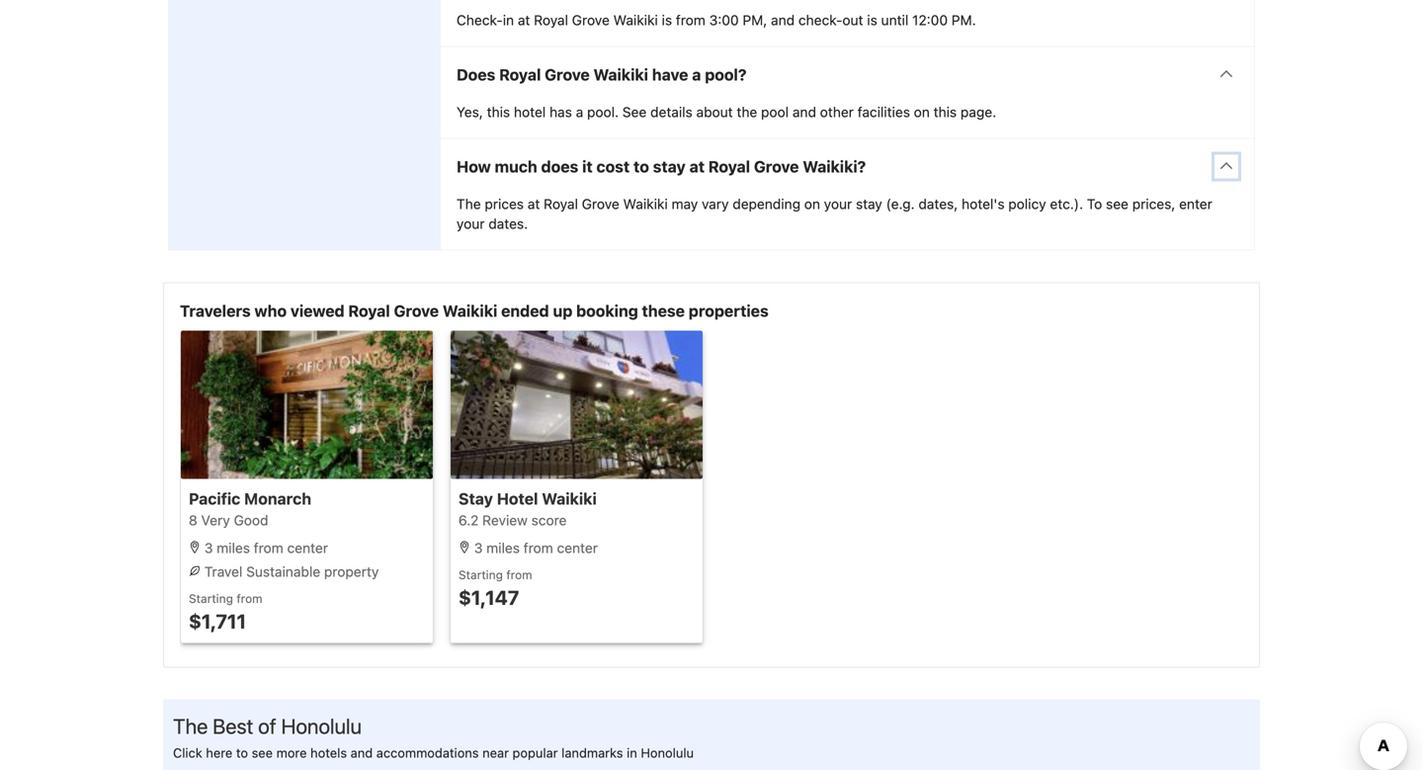 Task type: vqa. For each thing, say whether or not it's contained in the screenshot.
Vegas
no



Task type: locate. For each thing, give the bounding box(es) containing it.
accordion control element
[[440, 0, 1256, 251]]

center for stay hotel waikiki
[[557, 540, 598, 556]]

your down waikiki?
[[824, 196, 853, 212]]

0 vertical spatial a
[[692, 65, 701, 84]]

2 miles from the left
[[487, 540, 520, 556]]

page.
[[961, 104, 997, 120]]

facilities
[[858, 104, 911, 120]]

the left prices
[[457, 196, 481, 212]]

1 vertical spatial stay
[[856, 196, 883, 212]]

1 horizontal spatial miles
[[487, 540, 520, 556]]

and right hotels
[[351, 746, 373, 760]]

in inside the best of honolulu click here to see more hotels and accommodations near popular landmarks in honolulu
[[627, 746, 638, 760]]

to right cost
[[634, 157, 649, 176]]

waikiki inside the prices at royal grove waikiki may vary depending on your stay (e.g. dates, hotel's policy etc.). to see prices, enter your dates.
[[623, 196, 668, 212]]

from left 3:00 pm,
[[676, 12, 706, 28]]

1 horizontal spatial to
[[634, 157, 649, 176]]

1 horizontal spatial in
[[627, 746, 638, 760]]

popular
[[513, 746, 558, 760]]

pool.
[[587, 104, 619, 120]]

starting for $1,711
[[189, 592, 233, 606]]

waikiki up does royal grove waikiki have a pool?
[[614, 12, 658, 28]]

in
[[503, 12, 514, 28], [627, 746, 638, 760]]

waikiki inside stay hotel waikiki 6.2 review score
[[542, 490, 597, 508]]

0 horizontal spatial in
[[503, 12, 514, 28]]

royal right check-
[[534, 12, 568, 28]]

1 vertical spatial to
[[236, 746, 248, 760]]

1 horizontal spatial center
[[557, 540, 598, 556]]

1 center from the left
[[287, 540, 328, 556]]

1 is from the left
[[662, 12, 672, 28]]

miles up travel
[[217, 540, 250, 556]]

royal down "does"
[[544, 196, 578, 212]]

3 down 8 very
[[204, 540, 213, 556]]

0 horizontal spatial 3 miles from center
[[201, 540, 328, 556]]

1 horizontal spatial honolulu
[[641, 746, 694, 760]]

and
[[771, 12, 795, 28], [793, 104, 817, 120], [351, 746, 373, 760]]

grove for check-in at royal grove waikiki is from 3:00 pm, and check-out is until 12:00 pm.
[[572, 12, 610, 28]]

starting inside starting from $1,711
[[189, 592, 233, 606]]

stay up may
[[653, 157, 686, 176]]

royal for travelers who viewed royal grove waikiki ended up booking these properties
[[348, 302, 390, 320]]

2 3 miles from center from the left
[[471, 540, 598, 556]]

center
[[287, 540, 328, 556], [557, 540, 598, 556]]

1 vertical spatial honolulu
[[641, 746, 694, 760]]

from up $1,147
[[507, 568, 533, 582]]

hotel
[[497, 490, 538, 508]]

monarch
[[244, 490, 311, 508]]

does
[[541, 157, 579, 176]]

about
[[697, 104, 733, 120]]

6.2 review
[[459, 512, 528, 529]]

1 horizontal spatial on
[[914, 104, 930, 120]]

properties
[[689, 302, 769, 320]]

0 horizontal spatial starting
[[189, 592, 233, 606]]

3 miles from center down 'score' at the bottom of the page
[[471, 540, 598, 556]]

center down 'score' at the bottom of the page
[[557, 540, 598, 556]]

3 for pacific
[[204, 540, 213, 556]]

booking
[[577, 302, 638, 320]]

the for best
[[173, 714, 208, 739]]

starting from $1,147
[[459, 568, 533, 609]]

from
[[676, 12, 706, 28], [254, 540, 284, 556], [524, 540, 553, 556], [507, 568, 533, 582], [237, 592, 263, 606]]

$1,711
[[189, 610, 246, 633]]

on
[[914, 104, 930, 120], [805, 196, 821, 212]]

waikiki
[[614, 12, 658, 28], [594, 65, 649, 84], [623, 196, 668, 212], [443, 302, 498, 320], [542, 490, 597, 508]]

0 vertical spatial on
[[914, 104, 930, 120]]

1 3 miles from center from the left
[[201, 540, 328, 556]]

3 miles from center
[[201, 540, 328, 556], [471, 540, 598, 556]]

how much does it cost to stay at royal grove waikiki? button
[[441, 139, 1255, 194]]

grove
[[572, 12, 610, 28], [545, 65, 590, 84], [754, 157, 799, 176], [582, 196, 620, 212], [394, 302, 439, 320]]

cost
[[597, 157, 630, 176]]

1 vertical spatial in
[[627, 746, 638, 760]]

stay
[[653, 157, 686, 176], [856, 196, 883, 212]]

1 horizontal spatial stay
[[856, 196, 883, 212]]

pool
[[761, 104, 789, 120]]

3 for stay
[[474, 540, 483, 556]]

royal inside the prices at royal grove waikiki may vary depending on your stay (e.g. dates, hotel's policy etc.). to see prices, enter your dates.
[[544, 196, 578, 212]]

on down waikiki?
[[805, 196, 821, 212]]

1 vertical spatial starting
[[189, 592, 233, 606]]

etc.).
[[1051, 196, 1084, 212]]

starting
[[459, 568, 503, 582], [189, 592, 233, 606]]

3 miles from center for waikiki
[[471, 540, 598, 556]]

is
[[662, 12, 672, 28], [867, 12, 878, 28]]

2 vertical spatial and
[[351, 746, 373, 760]]

honolulu up hotels
[[281, 714, 362, 739]]

how
[[457, 157, 491, 176]]

see down of
[[252, 746, 273, 760]]

the prices at royal grove waikiki may vary depending on your stay (e.g. dates, hotel's policy etc.). to see prices, enter your dates.
[[457, 196, 1213, 232]]

on right facilities
[[914, 104, 930, 120]]

1 vertical spatial your
[[457, 216, 485, 232]]

stay left (e.g.
[[856, 196, 883, 212]]

is up have
[[662, 12, 672, 28]]

to right here at the bottom left of page
[[236, 746, 248, 760]]

1 vertical spatial on
[[805, 196, 821, 212]]

0 vertical spatial in
[[503, 12, 514, 28]]

starting up $1,711
[[189, 592, 233, 606]]

2 3 from the left
[[474, 540, 483, 556]]

starting up $1,147
[[459, 568, 503, 582]]

at
[[518, 12, 530, 28], [690, 157, 705, 176], [528, 196, 540, 212]]

hotel
[[514, 104, 546, 120]]

see inside the best of honolulu click here to see more hotels and accommodations near popular landmarks in honolulu
[[252, 746, 273, 760]]

miles
[[217, 540, 250, 556], [487, 540, 520, 556]]

1 vertical spatial a
[[576, 104, 584, 120]]

1 horizontal spatial is
[[867, 12, 878, 28]]

3
[[204, 540, 213, 556], [474, 540, 483, 556]]

at for may
[[528, 196, 540, 212]]

see right to
[[1106, 196, 1129, 212]]

royal for the prices at royal grove waikiki may vary depending on your stay (e.g. dates, hotel's policy etc.). to see prices, enter your dates.
[[544, 196, 578, 212]]

this right yes,
[[487, 104, 510, 120]]

the
[[457, 196, 481, 212], [173, 714, 208, 739]]

waikiki up 'score' at the bottom of the page
[[542, 490, 597, 508]]

honolulu right landmarks
[[641, 746, 694, 760]]

royal up the vary
[[709, 157, 751, 176]]

3 miles from center up sustainable
[[201, 540, 328, 556]]

enter
[[1180, 196, 1213, 212]]

waikiki left ended
[[443, 302, 498, 320]]

2 center from the left
[[557, 540, 598, 556]]

0 vertical spatial see
[[1106, 196, 1129, 212]]

in up hotel at the left of the page
[[503, 12, 514, 28]]

travel
[[204, 564, 243, 580]]

0 vertical spatial honolulu
[[281, 714, 362, 739]]

and left check-
[[771, 12, 795, 28]]

this left "page."
[[934, 104, 957, 120]]

pool?
[[705, 65, 747, 84]]

miles for pacific
[[217, 540, 250, 556]]

property
[[324, 564, 379, 580]]

1 vertical spatial the
[[173, 714, 208, 739]]

prices
[[485, 196, 524, 212]]

1 horizontal spatial your
[[824, 196, 853, 212]]

may
[[672, 196, 698, 212]]

travel sustainable property
[[201, 564, 379, 580]]

starting for $1,147
[[459, 568, 503, 582]]

the inside the prices at royal grove waikiki may vary depending on your stay (e.g. dates, hotel's policy etc.). to see prices, enter your dates.
[[457, 196, 481, 212]]

center up travel sustainable property
[[287, 540, 328, 556]]

1 horizontal spatial the
[[457, 196, 481, 212]]

from down travel
[[237, 592, 263, 606]]

center for pacific monarch
[[287, 540, 328, 556]]

see inside the prices at royal grove waikiki may vary depending on your stay (e.g. dates, hotel's policy etc.). to see prices, enter your dates.
[[1106, 196, 1129, 212]]

0 vertical spatial to
[[634, 157, 649, 176]]

1 miles from the left
[[217, 540, 250, 556]]

on inside the prices at royal grove waikiki may vary depending on your stay (e.g. dates, hotel's policy etc.). to see prices, enter your dates.
[[805, 196, 821, 212]]

check-
[[457, 12, 503, 28]]

miles down 6.2 review
[[487, 540, 520, 556]]

0 horizontal spatial center
[[287, 540, 328, 556]]

1 horizontal spatial this
[[934, 104, 957, 120]]

royal right viewed
[[348, 302, 390, 320]]

the best of honolulu click here to see more hotels and accommodations near popular landmarks in honolulu
[[173, 714, 694, 760]]

1 3 from the left
[[204, 540, 213, 556]]

honolulu
[[281, 714, 362, 739], [641, 746, 694, 760]]

0 horizontal spatial miles
[[217, 540, 250, 556]]

waikiki for may
[[623, 196, 668, 212]]

this
[[487, 104, 510, 120], [934, 104, 957, 120]]

0 vertical spatial at
[[518, 12, 530, 28]]

to
[[634, 157, 649, 176], [236, 746, 248, 760]]

0 horizontal spatial to
[[236, 746, 248, 760]]

3 miles from center for 8 very
[[201, 540, 328, 556]]

0 vertical spatial the
[[457, 196, 481, 212]]

depending
[[733, 196, 801, 212]]

out
[[843, 12, 864, 28]]

the up click
[[173, 714, 208, 739]]

a right have
[[692, 65, 701, 84]]

at right prices
[[528, 196, 540, 212]]

in right landmarks
[[627, 746, 638, 760]]

0 horizontal spatial the
[[173, 714, 208, 739]]

waikiki inside does royal grove waikiki have a pool? dropdown button
[[594, 65, 649, 84]]

prices,
[[1133, 196, 1176, 212]]

the inside the best of honolulu click here to see more hotels and accommodations near popular landmarks in honolulu
[[173, 714, 208, 739]]

see
[[1106, 196, 1129, 212], [252, 746, 273, 760]]

at up may
[[690, 157, 705, 176]]

0 horizontal spatial stay
[[653, 157, 686, 176]]

1 horizontal spatial 3 miles from center
[[471, 540, 598, 556]]

grove inside the prices at royal grove waikiki may vary depending on your stay (e.g. dates, hotel's policy etc.). to see prices, enter your dates.
[[582, 196, 620, 212]]

check-
[[799, 12, 843, 28]]

is right out
[[867, 12, 878, 28]]

vary
[[702, 196, 729, 212]]

at inside the prices at royal grove waikiki may vary depending on your stay (e.g. dates, hotel's policy etc.). to see prices, enter your dates.
[[528, 196, 540, 212]]

score
[[532, 512, 567, 529]]

0 horizontal spatial is
[[662, 12, 672, 28]]

0 horizontal spatial see
[[252, 746, 273, 760]]

1 horizontal spatial 3
[[474, 540, 483, 556]]

who
[[255, 302, 287, 320]]

royal
[[534, 12, 568, 28], [499, 65, 541, 84], [709, 157, 751, 176], [544, 196, 578, 212], [348, 302, 390, 320]]

a right "has"
[[576, 104, 584, 120]]

1 vertical spatial at
[[690, 157, 705, 176]]

and right pool
[[793, 104, 817, 120]]

your
[[824, 196, 853, 212], [457, 216, 485, 232]]

up
[[553, 302, 573, 320]]

at right check-
[[518, 12, 530, 28]]

travelers
[[180, 302, 251, 320]]

0 horizontal spatial on
[[805, 196, 821, 212]]

starting from $1,711
[[189, 592, 263, 633]]

0 horizontal spatial this
[[487, 104, 510, 120]]

1 vertical spatial see
[[252, 746, 273, 760]]

1 horizontal spatial see
[[1106, 196, 1129, 212]]

8 very
[[189, 512, 230, 529]]

travelers who viewed royal grove waikiki ended up booking these properties
[[180, 302, 769, 320]]

0 horizontal spatial your
[[457, 216, 485, 232]]

to inside dropdown button
[[634, 157, 649, 176]]

1 horizontal spatial starting
[[459, 568, 503, 582]]

royal up hotel at the left of the page
[[499, 65, 541, 84]]

0 vertical spatial stay
[[653, 157, 686, 176]]

0 vertical spatial starting
[[459, 568, 503, 582]]

yes, this hotel has a pool. see details about the pool and other facilities on this page.
[[457, 104, 997, 120]]

does royal grove waikiki have a pool?
[[457, 65, 747, 84]]

0 horizontal spatial 3
[[204, 540, 213, 556]]

3 down 6.2 review
[[474, 540, 483, 556]]

1 horizontal spatial a
[[692, 65, 701, 84]]

waikiki up see
[[594, 65, 649, 84]]

2 vertical spatial at
[[528, 196, 540, 212]]

starting inside starting from $1,147
[[459, 568, 503, 582]]

your left dates.
[[457, 216, 485, 232]]

landmarks
[[562, 746, 623, 760]]

waikiki left may
[[623, 196, 668, 212]]



Task type: describe. For each thing, give the bounding box(es) containing it.
from inside starting from $1,711
[[237, 592, 263, 606]]

from inside accordion control "element"
[[676, 12, 706, 28]]

best
[[213, 714, 253, 739]]

dates,
[[919, 196, 958, 212]]

does
[[457, 65, 496, 84]]

1 vertical spatial and
[[793, 104, 817, 120]]

near
[[483, 746, 509, 760]]

0 horizontal spatial a
[[576, 104, 584, 120]]

to
[[1087, 196, 1103, 212]]

waikiki for ended
[[443, 302, 498, 320]]

pacific monarch 8 very good
[[189, 490, 311, 529]]

these
[[642, 302, 685, 320]]

hotel's
[[962, 196, 1005, 212]]

have
[[652, 65, 689, 84]]

other
[[820, 104, 854, 120]]

stay inside dropdown button
[[653, 157, 686, 176]]

click
[[173, 746, 202, 760]]

grove for travelers who viewed royal grove waikiki ended up booking these properties
[[394, 302, 439, 320]]

2 is from the left
[[867, 12, 878, 28]]

grove for the prices at royal grove waikiki may vary depending on your stay (e.g. dates, hotel's policy etc.). to see prices, enter your dates.
[[582, 196, 620, 212]]

0 horizontal spatial honolulu
[[281, 714, 362, 739]]

from up sustainable
[[254, 540, 284, 556]]

stay inside the prices at royal grove waikiki may vary depending on your stay (e.g. dates, hotel's policy etc.). to see prices, enter your dates.
[[856, 196, 883, 212]]

0 vertical spatial and
[[771, 12, 795, 28]]

from down 'score' at the bottom of the page
[[524, 540, 553, 556]]

3:00 pm,
[[710, 12, 768, 28]]

royal for check-in at royal grove waikiki is from 3:00 pm, and check-out is until 12:00 pm.
[[534, 12, 568, 28]]

2 this from the left
[[934, 104, 957, 120]]

waikiki?
[[803, 157, 866, 176]]

yes,
[[457, 104, 483, 120]]

at for is
[[518, 12, 530, 28]]

waikiki for is
[[614, 12, 658, 28]]

(e.g.
[[886, 196, 915, 212]]

$1,147
[[459, 586, 519, 609]]

pacific
[[189, 490, 240, 508]]

a inside dropdown button
[[692, 65, 701, 84]]

more
[[276, 746, 307, 760]]

from inside starting from $1,147
[[507, 568, 533, 582]]

sustainable
[[246, 564, 321, 580]]

good
[[234, 512, 268, 529]]

1 this from the left
[[487, 104, 510, 120]]

stay
[[459, 490, 493, 508]]

to inside the best of honolulu click here to see more hotels and accommodations near popular landmarks in honolulu
[[236, 746, 248, 760]]

it
[[582, 157, 593, 176]]

has
[[550, 104, 572, 120]]

viewed
[[291, 302, 345, 320]]

check-in at royal grove waikiki is from 3:00 pm, and check-out is until 12:00 pm.
[[457, 12, 977, 28]]

12:00 pm.
[[913, 12, 977, 28]]

at inside how much does it cost to stay at royal grove waikiki? dropdown button
[[690, 157, 705, 176]]

see
[[623, 104, 647, 120]]

until
[[882, 12, 909, 28]]

the for prices
[[457, 196, 481, 212]]

the
[[737, 104, 758, 120]]

0 vertical spatial your
[[824, 196, 853, 212]]

accommodations
[[376, 746, 479, 760]]

here
[[206, 746, 233, 760]]

miles for stay
[[487, 540, 520, 556]]

does royal grove waikiki have a pool? button
[[441, 47, 1255, 102]]

of
[[258, 714, 276, 739]]

ended
[[501, 302, 549, 320]]

hotels
[[311, 746, 347, 760]]

in inside accordion control "element"
[[503, 12, 514, 28]]

details
[[651, 104, 693, 120]]

policy
[[1009, 196, 1047, 212]]

much
[[495, 157, 538, 176]]

dates.
[[489, 216, 528, 232]]

how much does it cost to stay at royal grove waikiki?
[[457, 157, 866, 176]]

stay hotel waikiki 6.2 review score
[[459, 490, 597, 529]]

and inside the best of honolulu click here to see more hotels and accommodations near popular landmarks in honolulu
[[351, 746, 373, 760]]



